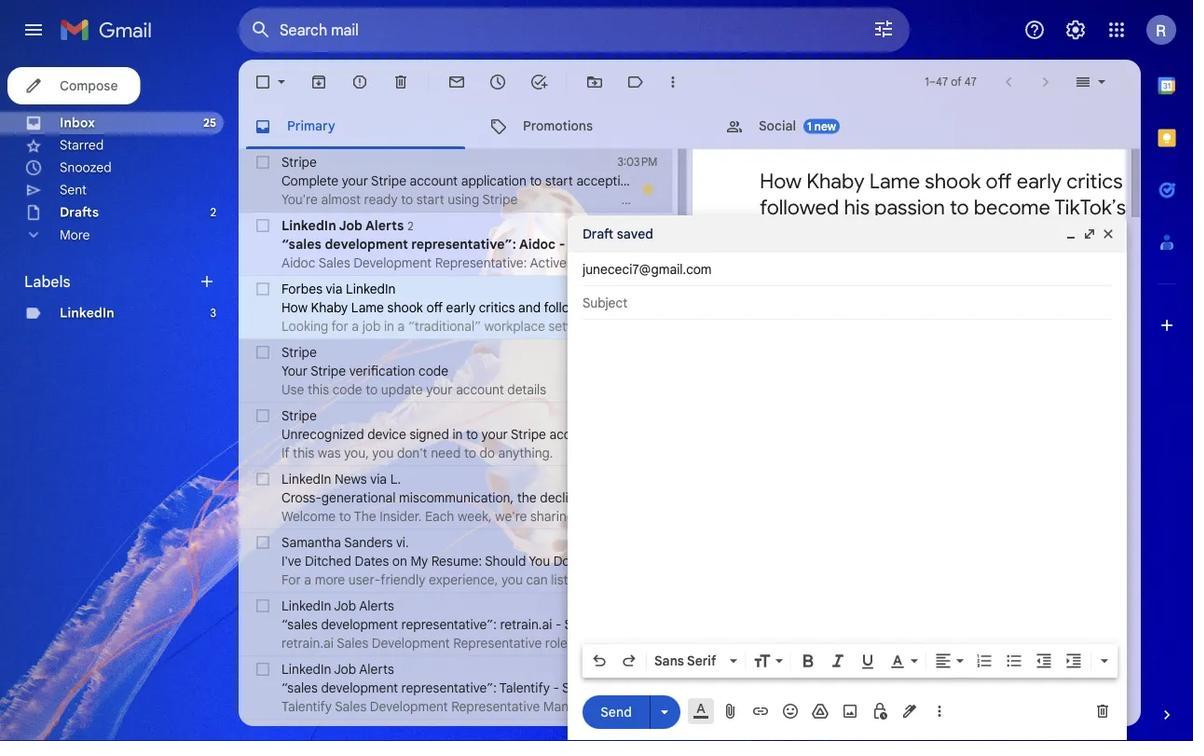 Task type: describe. For each thing, give the bounding box(es) containing it.
2 inside the linkedin job alerts 2 "sales development representative": aidoc - sales development representative and more aidoc sales development representative: actively recruiting ͏ ͏ ͏ ͏ ͏ ͏ ͏ ͏ ͏ ͏ ͏ ͏ ͏ ͏ ͏ ͏ ͏ ͏ ͏ ͏ ͏ ͏ ͏ ͏ ͏ ͏ ͏ ͏ ͏ ͏ ͏ ͏ ͏ ͏ ͏ ͏ ͏ ͏ ͏ ͏ ͏ ͏ ͏ ͏ ͏ ͏ ͏ ͏ ͏ ͏ ͏ ͏ ͏ ͏ ͏ ͏ ͏ ͏ ͏ ͏ ͏ ͏ ͏ ͏ ͏ ͏ ͏ ͏ ͏ ͏ ͏
[[408, 219, 414, 233]]

unrecognized
[[282, 426, 364, 443]]

off inside how khaby lame shook off early critics and followed his passion to become tiktok's most popular influencer
[[986, 168, 1012, 194]]

bulleted list ‪(⌘⇧8)‬ image
[[1005, 652, 1024, 671]]

<
[[909, 275, 915, 289]]

drafts link
[[60, 204, 99, 221]]

taylor
[[743, 490, 779, 506]]

use
[[282, 381, 304, 398]]

0 vertical spatial of
[[952, 75, 962, 89]]

should
[[485, 553, 526, 569]]

passion inside how khaby lame shook off early critics and followed his passion to become tiktok's most popular influencer
[[875, 194, 945, 220]]

close image
[[1101, 227, 1116, 242]]

passion inside forbes via linkedin how khaby lame shook off early critics and followed his passion to become tiktok's most popular influencer looking for a job in a "traditional" workplace setting is typically what most… ͏ ͏ ͏ ͏ ͏ ͏ ͏ ͏ ͏ ͏ ͏ ͏ ͏ ͏ ͏ ͏ ͏ ͏ ͏ ͏ ͏ ͏ ͏ ͏ ͏ ͏ ͏ ͏ ͏ ͏ ͏ ͏ ͏ ͏ ͏ ͏ ͏ ͏ ͏ ͏ ͏ ͏ ͏ ͏ ͏ ͏ ͏ ͏ ͏ ͏ ͏ ͏ ͏ ͏ ͏ ͏ ͏ ͏ ͏ ͏ ͏
[[618, 299, 663, 316]]

for inside forbes via linkedin how khaby lame shook off early critics and followed his passion to become tiktok's most popular influencer looking for a job in a "traditional" workplace setting is typically what most… ͏ ͏ ͏ ͏ ͏ ͏ ͏ ͏ ͏ ͏ ͏ ͏ ͏ ͏ ͏ ͏ ͏ ͏ ͏ ͏ ͏ ͏ ͏ ͏ ͏ ͏ ͏ ͏ ͏ ͏ ͏ ͏ ͏ ͏ ͏ ͏ ͏ ͏ ͏ ͏ ͏ ͏ ͏ ͏ ͏ ͏ ͏ ͏ ͏ ͏ ͏ ͏ ͏ ͏ ͏ ͏ ͏ ͏ ͏ ͏ ͏
[[332, 318, 349, 334]]

linkedin job alerts "sales development representative": retrain.ai - sales development representative and more retrain.ai sales development representative role just posted ͏ ͏ ͏ ͏ ͏ ͏ ͏ ͏ ͏ ͏ ͏ ͏ ͏ ͏ ͏ ͏ ͏ ͏ ͏ ͏ ͏ ͏ ͏ ͏ ͏ ͏ ͏ ͏ ͏ ͏ ͏ ͏ ͏ ͏ ͏ ͏ ͏ ͏ ͏ ͏ ͏ ͏ ͏ ͏ ͏ ͏ ͏ ͏ ͏ ͏ ͏ ͏ ͏ ͏ ͏ ͏ ͏ ͏ ͏ ͏ ͏ ͏ ͏ ͏ ͏ ͏ ͏ ͏ ͏ ͏
[[282, 598, 871, 651]]

this inside stripe your stripe verification code use this code to update your account details ‌ ‌ ‌ ‌ ‌ ‌ ‌ ‌ ‌ ‌ ‌ ‌ ‌ ‌ ‌ ‌ ‌ ‌ ‌ ‌ ‌ ‌ ‌ ‌ ‌ ‌ ‌ ‌ ‌ ‌ ‌ ‌ ‌ ‌ ‌ ‌ ‌ ‌ ‌ ‌ ‌ ‌ ‌ ‌ ‌ ‌ ‌ ‌ ‌ ‌ ‌ ‌ ‌ ‌ ‌ ‌ ‌ ‌ ‌ ‌ ‌ ‌ ‌ ‌ ‌ ‌ ‌ ‌ ‌ ‌ ‌ ‌ ‌ ‌ ‌ ‌ ‌ ‌
[[308, 381, 329, 398]]

minimize image
[[1064, 227, 1079, 242]]

is
[[593, 318, 602, 334]]

promotions tab
[[475, 104, 710, 149]]

"sales development representative": talentify - sales development representative manager - remote - usa and more link
[[282, 679, 978, 716]]

followed inside how khaby lame shook off early critics and followed his passion to become tiktok's most popular influencer
[[760, 194, 839, 220]]

a inside samantha sanders vi. i've ditched dates on my resume: should you do the same? for a more user-friendly experience, you can listen to this article. i had… ͏ ͏ ͏ ͏ ͏ ͏ ͏ ͏ ͏ ͏ ͏ ͏ ͏ ͏ ͏ ͏ ͏ ͏ ͏ ͏ ͏ ͏ ͏ ͏ ͏ ͏ ͏ ͏ ͏ ͏ ͏ ͏ ͏ ͏ ͏ ͏ ͏ ͏ ͏ ͏ ͏ ͏ ͏ ͏ ͏ ͏ ͏ ͏ ͏ ͏ ͏ ͏ ͏ ͏ ͏ ͏ ͏ ͏ ͏ ͏ ͏ ͏ ͏
[[304, 572, 312, 588]]

archive image
[[310, 73, 328, 91]]

redo ‪(⌘y)‬ image
[[620, 652, 639, 671]]

toggle confidential mode image
[[871, 702, 890, 721]]

more inside samantha sanders vi. i've ditched dates on my resume: should you do the same? for a more user-friendly experience, you can listen to this article. i had… ͏ ͏ ͏ ͏ ͏ ͏ ͏ ͏ ͏ ͏ ͏ ͏ ͏ ͏ ͏ ͏ ͏ ͏ ͏ ͏ ͏ ͏ ͏ ͏ ͏ ͏ ͏ ͏ ͏ ͏ ͏ ͏ ͏ ͏ ͏ ͏ ͏ ͏ ͏ ͏ ͏ ͏ ͏ ͏ ͏ ͏ ͏ ͏ ͏ ͏ ͏ ͏ ͏ ͏ ͏ ͏ ͏ ͏ ͏ ͏ ͏ ͏ ͏
[[315, 572, 345, 588]]

do
[[480, 445, 495, 461]]

manager
[[771, 680, 823, 696]]

how inside how khaby lame shook off early critics and followed his passion to become tiktok's most popular influencer
[[760, 168, 802, 194]]

stripe right the your
[[311, 363, 346, 379]]

essential
[[620, 490, 673, 506]]

need
[[431, 445, 461, 461]]

next…
[[693, 508, 728, 525]]

career
[[676, 490, 715, 506]]

the inside linkedin news via l. cross-generational miscommunication, the decline of an essential career and taylor swift's economy boost welcome to the insider. each week, we're sharing inspiration for your next… ͏ ͏ ͏ ͏ ͏ ͏ ͏ ͏ ͏ ͏ ͏ ͏ ͏ ͏ ͏ ͏ ͏ ͏ ͏ ͏ ͏ ͏ ͏ ͏ ͏ ͏ ͏ ͏ ͏ ͏ ͏ ͏ ͏ ͏ ͏ ͏ ͏ ͏ ͏ ͏ ͏ ͏ ͏ ͏ ͏ ͏ ͏ ͏ ͏ ͏ ͏ ͏ ͏ ͏ ͏ ͏ ͏ ͏ ͏ ͏ ͏
[[354, 508, 377, 525]]

representative up talentify on the left bottom of page
[[453, 635, 542, 651]]

report spam image
[[351, 73, 369, 91]]

development down the oct
[[598, 680, 676, 696]]

linkedin news via l. cross-generational miscommunication, the decline of an essential career and taylor swift's economy boost welcome to the insider. each week, we're sharing inspiration for your next… ͏ ͏ ͏ ͏ ͏ ͏ ͏ ͏ ͏ ͏ ͏ ͏ ͏ ͏ ͏ ͏ ͏ ͏ ͏ ͏ ͏ ͏ ͏ ͏ ͏ ͏ ͏ ͏ ͏ ͏ ͏ ͏ ͏ ͏ ͏ ͏ ͏ ͏ ͏ ͏ ͏ ͏ ͏ ͏ ͏ ͏ ͏ ͏ ͏ ͏ ͏ ͏ ͏ ͏ ͏ ͏ ͏ ͏ ͏ ͏ ͏
[[282, 471, 932, 525]]

search mail image
[[244, 13, 278, 47]]

economy
[[824, 490, 878, 506]]

lame inside how khaby lame shook off early critics and followed his passion to become tiktok's most popular influencer
[[869, 168, 920, 194]]

stripe unrecognized device signed in to your stripe account if this was you, you don't need to do anything. ‌ ‌ ‌ ‌ ‌ ‌ ‌ ‌ ‌ ‌ ‌ ‌ ‌ ‌ ‌ ‌ ‌ ‌ ‌ ‌ ‌ ‌ ‌ ‌ ‌ ‌ ‌ ‌ ‌ ‌ ‌ ‌ ‌ ‌ ‌ ‌ ‌ ‌ ‌ ‌ ‌ ‌ ‌ ‌ ‌ ‌ ‌ ‌ ‌ ‌ ‌ ‌ ‌ ‌ ‌ ‌ ‌ ‌ ‌ ‌ ‌ ‌ ‌ ‌ ‌ ‌ ‌ ‌ ‌ ‌ ‌ ‌ ‌ ‌ ‌
[[282, 408, 804, 461]]

signed
[[410, 426, 449, 443]]

labels heading
[[24, 272, 198, 291]]

alerts inside linkedin job alerts "sales development representative": retrain.ai - sales development representative and more retrain.ai sales development representative role just posted ͏ ͏ ͏ ͏ ͏ ͏ ͏ ͏ ͏ ͏ ͏ ͏ ͏ ͏ ͏ ͏ ͏ ͏ ͏ ͏ ͏ ͏ ͏ ͏ ͏ ͏ ͏ ͏ ͏ ͏ ͏ ͏ ͏ ͏ ͏ ͏ ͏ ͏ ͏ ͏ ͏ ͏ ͏ ͏ ͏ ͏ ͏ ͏ ͏ ͏ ͏ ͏ ͏ ͏ ͏ ͏ ͏ ͏ ͏ ͏ ͏ ͏ ͏ ͏ ͏ ͏ ͏ ͏ ͏ ͏
[[359, 598, 394, 614]]

promotions
[[523, 118, 593, 134]]

linkedin link
[[60, 305, 114, 321]]

2 horizontal spatial a
[[398, 318, 405, 334]]

recruiting
[[580, 255, 637, 271]]

remote
[[836, 680, 881, 696]]

sep 30
[[622, 726, 658, 740]]

using
[[448, 191, 480, 208]]

how inside forbes via linkedin how khaby lame shook off early critics and followed his passion to become tiktok's most popular influencer looking for a job in a "traditional" workplace setting is typically what most… ͏ ͏ ͏ ͏ ͏ ͏ ͏ ͏ ͏ ͏ ͏ ͏ ͏ ͏ ͏ ͏ ͏ ͏ ͏ ͏ ͏ ͏ ͏ ͏ ͏ ͏ ͏ ͏ ͏ ͏ ͏ ͏ ͏ ͏ ͏ ͏ ͏ ͏ ͏ ͏ ͏ ͏ ͏ ͏ ͏ ͏ ͏ ͏ ͏ ͏ ͏ ͏ ͏ ͏ ͏ ͏ ͏ ͏ ͏ ͏ ͏
[[282, 299, 308, 316]]

mark as unread image
[[448, 73, 466, 91]]

representative up attach files icon
[[679, 680, 768, 696]]

linkedin inside the linkedin job alerts 2 "sales development representative": aidoc - sales development representative and more aidoc sales development representative: actively recruiting ͏ ͏ ͏ ͏ ͏ ͏ ͏ ͏ ͏ ͏ ͏ ͏ ͏ ͏ ͏ ͏ ͏ ͏ ͏ ͏ ͏ ͏ ͏ ͏ ͏ ͏ ͏ ͏ ͏ ͏ ͏ ͏ ͏ ͏ ͏ ͏ ͏ ͏ ͏ ͏ ͏ ͏ ͏ ͏ ͏ ͏ ͏ ͏ ͏ ͏ ͏ ͏ ͏ ͏ ͏ ͏ ͏ ͏ ͏ ͏ ͏ ͏ ͏ ͏ ͏ ͏ ͏ ͏ ͏ ͏ ͏
[[282, 217, 336, 233]]

for inside linkedin news via l. cross-generational miscommunication, the decline of an essential career and taylor swift's economy boost welcome to the insider. each week, we're sharing inspiration for your next… ͏ ͏ ͏ ͏ ͏ ͏ ͏ ͏ ͏ ͏ ͏ ͏ ͏ ͏ ͏ ͏ ͏ ͏ ͏ ͏ ͏ ͏ ͏ ͏ ͏ ͏ ͏ ͏ ͏ ͏ ͏ ͏ ͏ ͏ ͏ ͏ ͏ ͏ ͏ ͏ ͏ ͏ ͏ ͏ ͏ ͏ ͏ ͏ ͏ ͏ ͏ ͏ ͏ ͏ ͏ ͏ ͏ ͏ ͏ ͏ ͏
[[643, 508, 660, 525]]

linkedin inside labels navigation
[[60, 305, 114, 321]]

tiktok's inside forbes via linkedin how khaby lame shook off early critics and followed his passion to become tiktok's most popular influencer looking for a job in a "traditional" workplace setting is typically what most… ͏ ͏ ͏ ͏ ͏ ͏ ͏ ͏ ͏ ͏ ͏ ͏ ͏ ͏ ͏ ͏ ͏ ͏ ͏ ͏ ͏ ͏ ͏ ͏ ͏ ͏ ͏ ͏ ͏ ͏ ͏ ͏ ͏ ͏ ͏ ͏ ͏ ͏ ͏ ͏ ͏ ͏ ͏ ͏ ͏ ͏ ͏ ͏ ͏ ͏ ͏ ͏ ͏ ͏ ͏ ͏ ͏ ͏ ͏ ͏ ͏
[[733, 299, 780, 316]]

1 vertical spatial aidoc
[[282, 255, 316, 271]]

stripe complete your stripe account application to start accepting payments you're almost ready to start using stripe ‌ ‌ ‌ ‌ ‌ ‌ ‌ ‌ ‌ ‌ ‌ ‌ ‌ ‌ ‌ ‌ ‌ ‌ ‌ ‌ ‌ ‌ ‌ ‌ ‌ ‌ ‌ ‌ ‌ ‌ ‌ ‌ ‌ ‌ ‌ ‌ ‌ ‌ ‌ ‌ ‌ ‌ ‌ ‌ ‌ ‌ ‌ ‌ ‌ ‌ ‌ ‌ ‌ ‌ ‌ ‌ ‌ ‌ ‌ ‌ ‌ ‌ ‌ ‌ ‌ ‌ ‌ ‌ ‌ ‌ ‌ ‌ ‌ ‌ ‌ ‌ ‌ ‌
[[282, 154, 779, 208]]

inbox link
[[60, 115, 95, 131]]

your inside stripe your stripe verification code use this code to update your account details ‌ ‌ ‌ ‌ ‌ ‌ ‌ ‌ ‌ ‌ ‌ ‌ ‌ ‌ ‌ ‌ ‌ ‌ ‌ ‌ ‌ ‌ ‌ ‌ ‌ ‌ ‌ ‌ ‌ ‌ ‌ ‌ ‌ ‌ ‌ ‌ ‌ ‌ ‌ ‌ ‌ ‌ ‌ ‌ ‌ ‌ ‌ ‌ ‌ ‌ ‌ ‌ ‌ ‌ ‌ ‌ ‌ ‌ ‌ ‌ ‌ ‌ ‌ ‌ ‌ ‌ ‌ ‌ ‌ ‌ ‌ ‌ ‌ ‌ ‌ ‌ ‌ ‌
[[426, 381, 453, 398]]

add to tasks image
[[530, 73, 548, 91]]

setting
[[549, 318, 589, 334]]

"sales inside the linkedin job alerts 2 "sales development representative": aidoc - sales development representative and more aidoc sales development representative: actively recruiting ͏ ͏ ͏ ͏ ͏ ͏ ͏ ͏ ͏ ͏ ͏ ͏ ͏ ͏ ͏ ͏ ͏ ͏ ͏ ͏ ͏ ͏ ͏ ͏ ͏ ͏ ͏ ͏ ͏ ͏ ͏ ͏ ͏ ͏ ͏ ͏ ͏ ͏ ͏ ͏ ͏ ͏ ͏ ͏ ͏ ͏ ͏ ͏ ͏ ͏ ͏ ͏ ͏ ͏ ͏ ͏ ͏ ͏ ͏ ͏ ͏ ͏ ͏ ͏ ͏ ͏ ͏ ͏ ͏ ͏ ͏
[[282, 236, 322, 252]]

khaby inside how khaby lame shook off early critics and followed his passion to become tiktok's most popular influencer
[[806, 168, 865, 194]]

delete image
[[392, 73, 410, 91]]

advanced search options image
[[865, 10, 903, 48]]

representative": inside the linkedin job alerts 2 "sales development representative": aidoc - sales development representative and more aidoc sales development representative: actively recruiting ͏ ͏ ͏ ͏ ͏ ͏ ͏ ͏ ͏ ͏ ͏ ͏ ͏ ͏ ͏ ͏ ͏ ͏ ͏ ͏ ͏ ͏ ͏ ͏ ͏ ͏ ͏ ͏ ͏ ͏ ͏ ͏ ͏ ͏ ͏ ͏ ͏ ͏ ͏ ͏ ͏ ͏ ͏ ͏ ͏ ͏ ͏ ͏ ͏ ͏ ͏ ͏ ͏ ͏ ͏ ͏ ͏ ͏ ͏ ͏ ͏ ͏ ͏ ͏ ͏ ͏ ͏ ͏ ͏ ͏ ͏
[[412, 236, 517, 252]]

1 horizontal spatial a
[[352, 318, 359, 334]]

news
[[335, 471, 367, 487]]

typically
[[605, 318, 655, 334]]

development inside linkedin job alerts "sales development representative": retrain.ai - sales development representative and more retrain.ai sales development representative role just posted ͏ ͏ ͏ ͏ ͏ ͏ ͏ ͏ ͏ ͏ ͏ ͏ ͏ ͏ ͏ ͏ ͏ ͏ ͏ ͏ ͏ ͏ ͏ ͏ ͏ ͏ ͏ ͏ ͏ ͏ ͏ ͏ ͏ ͏ ͏ ͏ ͏ ͏ ͏ ͏ ͏ ͏ ͏ ͏ ͏ ͏ ͏ ͏ ͏ ͏ ͏ ͏ ͏ ͏ ͏ ͏ ͏ ͏ ͏ ͏ ͏ ͏ ͏ ͏ ͏ ͏ ͏ ͏ ͏ ͏
[[321, 616, 398, 633]]

8:28 am for 8:28 am
[[619, 282, 658, 296]]

support image
[[1024, 19, 1046, 41]]

2 47 from the left
[[965, 75, 977, 89]]

inspiration
[[578, 508, 640, 525]]

my
[[411, 553, 428, 569]]

almost
[[321, 191, 361, 208]]

cross-
[[282, 490, 322, 506]]

3
[[210, 306, 216, 320]]

article.
[[627, 572, 667, 588]]

to inside stripe your stripe verification code use this code to update your account details ‌ ‌ ‌ ‌ ‌ ‌ ‌ ‌ ‌ ‌ ‌ ‌ ‌ ‌ ‌ ‌ ‌ ‌ ‌ ‌ ‌ ‌ ‌ ‌ ‌ ‌ ‌ ‌ ‌ ‌ ‌ ‌ ‌ ‌ ‌ ‌ ‌ ‌ ‌ ‌ ‌ ‌ ‌ ‌ ‌ ‌ ‌ ‌ ‌ ‌ ‌ ‌ ‌ ‌ ‌ ‌ ‌ ‌ ‌ ‌ ‌ ‌ ‌ ‌ ‌ ‌ ‌ ‌ ‌ ‌ ‌ ‌ ‌ ‌ ‌ ‌ ‌ ‌
[[366, 381, 378, 398]]

job
[[362, 318, 381, 334]]

influencer inside how khaby lame shook off early critics and followed his passion to become tiktok's most popular influencer
[[887, 220, 980, 246]]

1 vertical spatial start
[[417, 191, 445, 208]]

don't
[[397, 445, 428, 461]]

you inside stripe unrecognized device signed in to your stripe account if this was you, you don't need to do anything. ‌ ‌ ‌ ‌ ‌ ‌ ‌ ‌ ‌ ‌ ‌ ‌ ‌ ‌ ‌ ‌ ‌ ‌ ‌ ‌ ‌ ‌ ‌ ‌ ‌ ‌ ‌ ‌ ‌ ‌ ‌ ‌ ‌ ‌ ‌ ‌ ‌ ‌ ‌ ‌ ‌ ‌ ‌ ‌ ‌ ‌ ‌ ‌ ‌ ‌ ‌ ‌ ‌ ‌ ‌ ‌ ‌ ‌ ‌ ‌ ‌ ‌ ‌ ‌ ‌ ‌ ‌ ‌ ‌ ‌ ‌ ‌ ‌ ‌ ‌
[[372, 445, 394, 461]]

more
[[60, 227, 90, 243]]

vi.
[[396, 534, 409, 551]]

stripe your stripe verification code use this code to update your account details ‌ ‌ ‌ ‌ ‌ ‌ ‌ ‌ ‌ ‌ ‌ ‌ ‌ ‌ ‌ ‌ ‌ ‌ ‌ ‌ ‌ ‌ ‌ ‌ ‌ ‌ ‌ ‌ ‌ ‌ ‌ ‌ ‌ ‌ ‌ ‌ ‌ ‌ ‌ ‌ ‌ ‌ ‌ ‌ ‌ ‌ ‌ ‌ ‌ ‌ ‌ ‌ ‌ ‌ ‌ ‌ ‌ ‌ ‌ ‌ ‌ ‌ ‌ ‌ ‌ ‌ ‌ ‌ ‌ ‌ ‌ ‌ ‌ ‌ ‌ ‌ ‌ ‌
[[282, 344, 807, 398]]

can
[[526, 572, 548, 588]]

to inside samantha sanders vi. i've ditched dates on my resume: should you do the same? for a more user-friendly experience, you can listen to this article. i had… ͏ ͏ ͏ ͏ ͏ ͏ ͏ ͏ ͏ ͏ ͏ ͏ ͏ ͏ ͏ ͏ ͏ ͏ ͏ ͏ ͏ ͏ ͏ ͏ ͏ ͏ ͏ ͏ ͏ ͏ ͏ ͏ ͏ ͏ ͏ ͏ ͏ ͏ ͏ ͏ ͏ ͏ ͏ ͏ ͏ ͏ ͏ ͏ ͏ ͏ ͏ ͏ ͏ ͏ ͏ ͏ ͏ ͏ ͏ ͏ ͏ ͏ ͏
[[586, 572, 598, 588]]

oct
[[632, 663, 651, 677]]

- up insert files using drive icon
[[827, 680, 833, 696]]

ditched
[[305, 553, 351, 569]]

each
[[425, 508, 455, 525]]

sent
[[60, 182, 87, 198]]

had…
[[677, 572, 710, 588]]

you're
[[282, 191, 318, 208]]

to inside how khaby lame shook off early critics and followed his passion to become tiktok's most popular influencer
[[950, 194, 969, 220]]

his inside forbes via linkedin how khaby lame shook off early critics and followed his passion to become tiktok's most popular influencer looking for a job in a "traditional" workplace setting is typically what most… ͏ ͏ ͏ ͏ ͏ ͏ ͏ ͏ ͏ ͏ ͏ ͏ ͏ ͏ ͏ ͏ ͏ ͏ ͏ ͏ ͏ ͏ ͏ ͏ ͏ ͏ ͏ ͏ ͏ ͏ ͏ ͏ ͏ ͏ ͏ ͏ ͏ ͏ ͏ ͏ ͏ ͏ ͏ ͏ ͏ ͏ ͏ ͏ ͏ ͏ ͏ ͏ ͏ ͏ ͏ ͏ ͏ ͏ ͏ ͏ ͏
[[598, 299, 615, 316]]

0 horizontal spatial retrain.ai
[[282, 635, 334, 651]]

open on linkedin
[[1029, 574, 1151, 592]]

representative up serif
[[681, 616, 770, 633]]

just
[[571, 635, 592, 651]]

and inside forbes via linkedin how khaby lame shook off early critics and followed his passion to become tiktok's most popular influencer looking for a job in a "traditional" workplace setting is typically what most… ͏ ͏ ͏ ͏ ͏ ͏ ͏ ͏ ͏ ͏ ͏ ͏ ͏ ͏ ͏ ͏ ͏ ͏ ͏ ͏ ͏ ͏ ͏ ͏ ͏ ͏ ͏ ͏ ͏ ͏ ͏ ͏ ͏ ͏ ͏ ͏ ͏ ͏ ͏ ͏ ͏ ͏ ͏ ͏ ͏ ͏ ͏ ͏ ͏ ͏ ͏ ͏ ͏ ͏ ͏ ͏ ͏ ͏ ͏ ͏ ͏
[[519, 299, 541, 316]]

to left 'do'
[[464, 445, 476, 461]]

development down ready
[[354, 255, 432, 271]]

send
[[601, 704, 632, 720]]

for
[[282, 572, 301, 588]]

stripe up ready
[[371, 173, 407, 189]]

primary
[[287, 118, 335, 134]]

2 vertical spatial representative":
[[402, 680, 497, 696]]

0 vertical spatial start
[[545, 173, 573, 189]]

this inside samantha sanders vi. i've ditched dates on my resume: should you do the same? for a more user-friendly experience, you can listen to this article. i had… ͏ ͏ ͏ ͏ ͏ ͏ ͏ ͏ ͏ ͏ ͏ ͏ ͏ ͏ ͏ ͏ ͏ ͏ ͏ ͏ ͏ ͏ ͏ ͏ ͏ ͏ ͏ ͏ ͏ ͏ ͏ ͏ ͏ ͏ ͏ ͏ ͏ ͏ ͏ ͏ ͏ ͏ ͏ ͏ ͏ ͏ ͏ ͏ ͏ ͏ ͏ ͏ ͏ ͏ ͏ ͏ ͏ ͏ ͏ ͏ ͏ ͏ ͏
[[602, 572, 623, 588]]

tab list inside "how khaby lame shook off early critics and followed his passion to become tiktok's most popular influencer" main content
[[239, 104, 1142, 149]]

same?
[[598, 553, 639, 569]]

discard draft ‪(⌘⇧d)‬ image
[[1094, 702, 1113, 721]]

8:28 am for 8:28 am (7 hours ago)
[[1016, 275, 1055, 289]]

what
[[658, 318, 687, 334]]

labels navigation
[[0, 60, 239, 741]]

most inside forbes via linkedin how khaby lame shook off early critics and followed his passion to become tiktok's most popular influencer looking for a job in a "traditional" workplace setting is typically what most… ͏ ͏ ͏ ͏ ͏ ͏ ͏ ͏ ͏ ͏ ͏ ͏ ͏ ͏ ͏ ͏ ͏ ͏ ͏ ͏ ͏ ͏ ͏ ͏ ͏ ͏ ͏ ͏ ͏ ͏ ͏ ͏ ͏ ͏ ͏ ͏ ͏ ͏ ͏ ͏ ͏ ͏ ͏ ͏ ͏ ͏ ͏ ͏ ͏ ͏ ͏ ͏ ͏ ͏ ͏ ͏ ͏ ͏ ͏ ͏ ͏
[[783, 299, 813, 316]]

become inside how khaby lame shook off early critics and followed his passion to become tiktok's most popular influencer
[[974, 194, 1051, 220]]

- right talentify on the left bottom of page
[[553, 680, 559, 696]]

forbes for forbes via linkedin
[[760, 273, 803, 290]]

insider.
[[380, 508, 422, 525]]

sans serif
[[655, 653, 717, 669]]

account inside stripe unrecognized device signed in to your stripe account if this was you, you don't need to do anything. ‌ ‌ ‌ ‌ ‌ ‌ ‌ ‌ ‌ ‌ ‌ ‌ ‌ ‌ ‌ ‌ ‌ ‌ ‌ ‌ ‌ ‌ ‌ ‌ ‌ ‌ ‌ ‌ ‌ ‌ ‌ ‌ ‌ ‌ ‌ ‌ ‌ ‌ ‌ ‌ ‌ ‌ ‌ ‌ ‌ ‌ ‌ ‌ ‌ ‌ ‌ ‌ ‌ ‌ ‌ ‌ ‌ ‌ ‌ ‌ ‌ ‌ ‌ ‌ ‌ ‌ ‌ ‌ ‌ ‌ ‌ ‌ ‌ ‌ ‌
[[550, 426, 598, 443]]

gmail image
[[60, 11, 161, 48]]

1:00 pm
[[616, 219, 658, 233]]

sales up "recruiting"
[[569, 236, 603, 252]]

do
[[554, 553, 570, 569]]

development down '1:00 pm'
[[606, 236, 691, 252]]

stripe down the use
[[282, 408, 317, 424]]

via for forbes via linkedin how khaby lame shook off early critics and followed his passion to become tiktok's most popular influencer looking for a job in a "traditional" workplace setting is typically what most… ͏ ͏ ͏ ͏ ͏ ͏ ͏ ͏ ͏ ͏ ͏ ͏ ͏ ͏ ͏ ͏ ͏ ͏ ͏ ͏ ͏ ͏ ͏ ͏ ͏ ͏ ͏ ͏ ͏ ͏ ͏ ͏ ͏ ͏ ͏ ͏ ͏ ͏ ͏ ͏ ͏ ͏ ͏ ͏ ͏ ͏ ͏ ͏ ͏ ͏ ͏ ͏ ͏ ͏ ͏ ͏ ͏ ͏ ͏ ͏ ͏
[[326, 281, 343, 297]]

compose button
[[7, 67, 140, 104]]

forbes via linkedin
[[760, 273, 884, 290]]

- inside linkedin job alerts "sales development representative": retrain.ai - sales development representative and more retrain.ai sales development representative role just posted ͏ ͏ ͏ ͏ ͏ ͏ ͏ ͏ ͏ ͏ ͏ ͏ ͏ ͏ ͏ ͏ ͏ ͏ ͏ ͏ ͏ ͏ ͏ ͏ ͏ ͏ ͏ ͏ ͏ ͏ ͏ ͏ ͏ ͏ ͏ ͏ ͏ ͏ ͏ ͏ ͏ ͏ ͏ ͏ ͏ ͏ ͏ ͏ ͏ ͏ ͏ ͏ ͏ ͏ ͏ ͏ ͏ ͏ ͏ ͏ ͏ ͏ ͏ ͏ ͏ ͏ ͏ ͏ ͏ ͏
[[556, 616, 562, 633]]

i
[[671, 572, 674, 588]]

0 vertical spatial code
[[419, 363, 449, 379]]

hours
[[1070, 275, 1099, 289]]

forbes via linkedin cell
[[760, 273, 1098, 290]]

social, one new message, tab
[[711, 104, 946, 149]]

toggle split pane mode image
[[1074, 73, 1093, 91]]

swift's
[[782, 490, 821, 506]]

attach files image
[[722, 702, 740, 721]]

to inside linkedin news via l. cross-generational miscommunication, the decline of an essential career and taylor swift's economy boost welcome to the insider. each week, we're sharing inspiration for your next… ͏ ͏ ͏ ͏ ͏ ͏ ͏ ͏ ͏ ͏ ͏ ͏ ͏ ͏ ͏ ͏ ͏ ͏ ͏ ͏ ͏ ͏ ͏ ͏ ͏ ͏ ͏ ͏ ͏ ͏ ͏ ͏ ͏ ͏ ͏ ͏ ͏ ͏ ͏ ͏ ͏ ͏ ͏ ͏ ͏ ͏ ͏ ͏ ͏ ͏ ͏ ͏ ͏ ͏ ͏ ͏ ͏ ͏ ͏ ͏ ͏
[[339, 508, 351, 525]]

bold ‪(⌘b)‬ image
[[799, 652, 818, 671]]

on inside "open on linkedin" link
[[1074, 574, 1091, 592]]

compose
[[60, 77, 118, 94]]

1 inside row
[[654, 663, 658, 677]]

(7
[[1058, 275, 1067, 289]]

to right ready
[[401, 191, 413, 208]]

pop out image
[[1083, 227, 1098, 242]]

Message Body text field
[[583, 329, 1113, 639]]

noreply@linkedin.com
[[978, 275, 1090, 289]]

formatting options toolbar
[[583, 644, 1118, 678]]

listen
[[551, 572, 583, 588]]

sales up just
[[565, 616, 597, 633]]

his inside how khaby lame shook off early critics and followed his passion to become tiktok's most popular influencer
[[844, 194, 870, 220]]

insert files using drive image
[[811, 702, 830, 721]]

more formatting options image
[[1096, 652, 1114, 671]]

development inside ""sales development representative": talentify - sales development representative manager - remote - usa and more" link
[[321, 680, 398, 696]]

underline ‪(⌘u)‬ image
[[859, 653, 878, 671]]

linkedin job alerts row
[[239, 720, 673, 741]]

representative inside the linkedin job alerts 2 "sales development representative": aidoc - sales development representative and more aidoc sales development representative: actively recruiting ͏ ͏ ͏ ͏ ͏ ͏ ͏ ͏ ͏ ͏ ͏ ͏ ͏ ͏ ͏ ͏ ͏ ͏ ͏ ͏ ͏ ͏ ͏ ͏ ͏ ͏ ͏ ͏ ͏ ͏ ͏ ͏ ͏ ͏ ͏ ͏ ͏ ͏ ͏ ͏ ͏ ͏ ͏ ͏ ͏ ͏ ͏ ͏ ͏ ͏ ͏ ͏ ͏ ͏ ͏ ͏ ͏ ͏ ͏ ͏ ͏ ͏ ͏ ͏ ͏ ͏ ͏ ͏ ͏ ͏ ͏
[[694, 236, 791, 252]]

Search mail text field
[[280, 21, 821, 39]]

drafts
[[60, 204, 99, 221]]

in inside stripe unrecognized device signed in to your stripe account if this was you, you don't need to do anything. ‌ ‌ ‌ ‌ ‌ ‌ ‌ ‌ ‌ ‌ ‌ ‌ ‌ ‌ ‌ ‌ ‌ ‌ ‌ ‌ ‌ ‌ ‌ ‌ ‌ ‌ ‌ ‌ ‌ ‌ ‌ ‌ ‌ ‌ ‌ ‌ ‌ ‌ ‌ ‌ ‌ ‌ ‌ ‌ ‌ ‌ ‌ ‌ ‌ ‌ ‌ ‌ ‌ ‌ ‌ ‌ ‌ ‌ ‌ ‌ ‌ ‌ ‌ ‌ ‌ ‌ ‌ ‌ ‌ ‌ ‌ ‌ ‌ ‌ ‌
[[453, 426, 463, 443]]

update
[[381, 381, 423, 398]]

the inside samantha sanders vi. i've ditched dates on my resume: should you do the same? for a more user-friendly experience, you can listen to this article. i had… ͏ ͏ ͏ ͏ ͏ ͏ ͏ ͏ ͏ ͏ ͏ ͏ ͏ ͏ ͏ ͏ ͏ ͏ ͏ ͏ ͏ ͏ ͏ ͏ ͏ ͏ ͏ ͏ ͏ ͏ ͏ ͏ ͏ ͏ ͏ ͏ ͏ ͏ ͏ ͏ ͏ ͏ ͏ ͏ ͏ ͏ ͏ ͏ ͏ ͏ ͏ ͏ ͏ ͏ ͏ ͏ ͏ ͏ ͏ ͏ ͏ ͏ ͏
[[573, 553, 595, 569]]

followed inside forbes via linkedin how khaby lame shook off early critics and followed his passion to become tiktok's most popular influencer looking for a job in a "traditional" workplace setting is typically what most… ͏ ͏ ͏ ͏ ͏ ͏ ͏ ͏ ͏ ͏ ͏ ͏ ͏ ͏ ͏ ͏ ͏ ͏ ͏ ͏ ͏ ͏ ͏ ͏ ͏ ͏ ͏ ͏ ͏ ͏ ͏ ͏ ͏ ͏ ͏ ͏ ͏ ͏ ͏ ͏ ͏ ͏ ͏ ͏ ͏ ͏ ͏ ͏ ͏ ͏ ͏ ͏ ͏ ͏ ͏ ͏ ͏ ͏ ͏ ͏ ͏
[[544, 299, 594, 316]]



Task type: locate. For each thing, give the bounding box(es) containing it.
how khaby lame shook off early critics and followed his passion to become tiktok's most popular influencer main content
[[239, 60, 1194, 741]]

numbered list ‪(⌘⇧7)‬ image
[[976, 652, 994, 671]]

linkedin inside linkedin job alerts "sales development representative": retrain.ai - sales development representative and more retrain.ai sales development representative role just posted ͏ ͏ ͏ ͏ ͏ ͏ ͏ ͏ ͏ ͏ ͏ ͏ ͏ ͏ ͏ ͏ ͏ ͏ ͏ ͏ ͏ ͏ ͏ ͏ ͏ ͏ ͏ ͏ ͏ ͏ ͏ ͏ ͏ ͏ ͏ ͏ ͏ ͏ ͏ ͏ ͏ ͏ ͏ ͏ ͏ ͏ ͏ ͏ ͏ ͏ ͏ ͏ ͏ ͏ ͏ ͏ ͏ ͏ ͏ ͏ ͏ ͏ ͏ ͏ ͏ ͏ ͏ ͏ ͏ ͏
[[282, 598, 332, 614]]

0 vertical spatial early
[[1017, 168, 1062, 194]]

1 vertical spatial influencer
[[865, 299, 925, 316]]

2 linkedin job alerts from the top
[[282, 725, 394, 741]]

2 vertical spatial account
[[550, 426, 598, 443]]

critics up the pop out image on the right top
[[1067, 168, 1123, 194]]

1 horizontal spatial 1
[[808, 119, 812, 133]]

0 vertical spatial account
[[410, 173, 458, 189]]

0 horizontal spatial tiktok's
[[733, 299, 780, 316]]

talentify
[[500, 680, 550, 696]]

0 horizontal spatial become
[[682, 299, 730, 316]]

social
[[759, 118, 796, 134]]

sales down almost
[[319, 255, 350, 271]]

popular up forbes via linkedin
[[812, 220, 882, 246]]

to up what
[[667, 299, 679, 316]]

via up looking
[[326, 281, 343, 297]]

alerts inside the linkedin job alerts 2 "sales development representative": aidoc - sales development representative and more aidoc sales development representative: actively recruiting ͏ ͏ ͏ ͏ ͏ ͏ ͏ ͏ ͏ ͏ ͏ ͏ ͏ ͏ ͏ ͏ ͏ ͏ ͏ ͏ ͏ ͏ ͏ ͏ ͏ ͏ ͏ ͏ ͏ ͏ ͏ ͏ ͏ ͏ ͏ ͏ ͏ ͏ ͏ ͏ ͏ ͏ ͏ ͏ ͏ ͏ ͏ ͏ ͏ ͏ ͏ ͏ ͏ ͏ ͏ ͏ ͏ ͏ ͏ ͏ ͏ ͏ ͏ ͏ ͏ ͏ ͏ ͏ ͏ ͏ ͏
[[366, 217, 404, 233]]

0 vertical spatial off
[[986, 168, 1012, 194]]

aidoc
[[519, 236, 556, 252], [282, 255, 316, 271]]

your up 'do'
[[482, 426, 508, 443]]

early inside how khaby lame shook off early critics and followed his passion to become tiktok's most popular influencer
[[1017, 168, 1062, 194]]

0 horizontal spatial via
[[326, 281, 343, 297]]

linkedin inside forbes via linkedin how khaby lame shook off early critics and followed his passion to become tiktok's most popular influencer looking for a job in a "traditional" workplace setting is typically what most… ͏ ͏ ͏ ͏ ͏ ͏ ͏ ͏ ͏ ͏ ͏ ͏ ͏ ͏ ͏ ͏ ͏ ͏ ͏ ͏ ͏ ͏ ͏ ͏ ͏ ͏ ͏ ͏ ͏ ͏ ͏ ͏ ͏ ͏ ͏ ͏ ͏ ͏ ͏ ͏ ͏ ͏ ͏ ͏ ͏ ͏ ͏ ͏ ͏ ͏ ͏ ͏ ͏ ͏ ͏ ͏ ͏ ͏ ͏ ͏ ͏
[[346, 281, 396, 297]]

2 row from the top
[[239, 213, 874, 276]]

3:03 pm
[[618, 155, 658, 169]]

lame up job
[[351, 299, 384, 316]]

the down the generational
[[354, 508, 377, 525]]

on inside samantha sanders vi. i've ditched dates on my resume: should you do the same? for a more user-friendly experience, you can listen to this article. i had… ͏ ͏ ͏ ͏ ͏ ͏ ͏ ͏ ͏ ͏ ͏ ͏ ͏ ͏ ͏ ͏ ͏ ͏ ͏ ͏ ͏ ͏ ͏ ͏ ͏ ͏ ͏ ͏ ͏ ͏ ͏ ͏ ͏ ͏ ͏ ͏ ͏ ͏ ͏ ͏ ͏ ͏ ͏ ͏ ͏ ͏ ͏ ͏ ͏ ͏ ͏ ͏ ͏ ͏ ͏ ͏ ͏ ͏ ͏ ͏ ͏ ͏ ͏
[[392, 553, 407, 569]]

your inside stripe complete your stripe account application to start accepting payments you're almost ready to start using stripe ‌ ‌ ‌ ‌ ‌ ‌ ‌ ‌ ‌ ‌ ‌ ‌ ‌ ‌ ‌ ‌ ‌ ‌ ‌ ‌ ‌ ‌ ‌ ‌ ‌ ‌ ‌ ‌ ‌ ‌ ‌ ‌ ‌ ‌ ‌ ‌ ‌ ‌ ‌ ‌ ‌ ‌ ‌ ‌ ‌ ‌ ‌ ‌ ‌ ‌ ‌ ‌ ‌ ‌ ‌ ‌ ‌ ‌ ‌ ‌ ‌ ‌ ‌ ‌ ‌ ‌ ‌ ‌ ‌ ‌ ‌ ‌ ‌ ‌ ‌ ‌ ‌ ‌
[[342, 173, 368, 189]]

development
[[325, 236, 408, 252], [321, 616, 398, 633], [321, 680, 398, 696]]

1 inside social, one new message, tab
[[808, 119, 812, 133]]

shook inside how khaby lame shook off early critics and followed his passion to become tiktok's most popular influencer
[[925, 168, 981, 194]]

retrain.ai down for
[[282, 635, 334, 651]]

decline
[[540, 490, 583, 506]]

via for forbes via linkedin
[[806, 273, 826, 290]]

his up forbes via linkedin
[[844, 194, 870, 220]]

1 row from the top
[[239, 149, 779, 213]]

primary tab
[[239, 104, 473, 149]]

shook inside forbes via linkedin how khaby lame shook off early critics and followed his passion to become tiktok's most popular influencer looking for a job in a "traditional" workplace setting is typically what most… ͏ ͏ ͏ ͏ ͏ ͏ ͏ ͏ ͏ ͏ ͏ ͏ ͏ ͏ ͏ ͏ ͏ ͏ ͏ ͏ ͏ ͏ ͏ ͏ ͏ ͏ ͏ ͏ ͏ ͏ ͏ ͏ ͏ ͏ ͏ ͏ ͏ ͏ ͏ ͏ ͏ ͏ ͏ ͏ ͏ ͏ ͏ ͏ ͏ ͏ ͏ ͏ ͏ ͏ ͏ ͏ ͏ ͏ ͏ ͏ ͏
[[388, 299, 423, 316]]

influencer inside forbes via linkedin how khaby lame shook off early critics and followed his passion to become tiktok's most popular influencer looking for a job in a "traditional" workplace setting is typically what most… ͏ ͏ ͏ ͏ ͏ ͏ ͏ ͏ ͏ ͏ ͏ ͏ ͏ ͏ ͏ ͏ ͏ ͏ ͏ ͏ ͏ ͏ ͏ ͏ ͏ ͏ ͏ ͏ ͏ ͏ ͏ ͏ ͏ ͏ ͏ ͏ ͏ ͏ ͏ ͏ ͏ ͏ ͏ ͏ ͏ ͏ ͏ ͏ ͏ ͏ ͏ ͏ ͏ ͏ ͏ ͏ ͏ ͏ ͏ ͏ ͏
[[865, 299, 925, 316]]

influencer up forbes via linkedin cell at top right
[[887, 220, 980, 246]]

oct 1
[[632, 663, 658, 677]]

via inside forbes via linkedin how khaby lame shook off early critics and followed his passion to become tiktok's most popular influencer looking for a job in a "traditional" workplace setting is typically what most… ͏ ͏ ͏ ͏ ͏ ͏ ͏ ͏ ͏ ͏ ͏ ͏ ͏ ͏ ͏ ͏ ͏ ͏ ͏ ͏ ͏ ͏ ͏ ͏ ͏ ͏ ͏ ͏ ͏ ͏ ͏ ͏ ͏ ͏ ͏ ͏ ͏ ͏ ͏ ͏ ͏ ͏ ͏ ͏ ͏ ͏ ͏ ͏ ͏ ͏ ͏ ͏ ͏ ͏ ͏ ͏ ͏ ͏ ͏ ͏ ͏
[[326, 281, 343, 297]]

forbes via linkedin how khaby lame shook off early critics and followed his passion to become tiktok's most popular influencer looking for a job in a "traditional" workplace setting is typically what most… ͏ ͏ ͏ ͏ ͏ ͏ ͏ ͏ ͏ ͏ ͏ ͏ ͏ ͏ ͏ ͏ ͏ ͏ ͏ ͏ ͏ ͏ ͏ ͏ ͏ ͏ ͏ ͏ ͏ ͏ ͏ ͏ ͏ ͏ ͏ ͏ ͏ ͏ ͏ ͏ ͏ ͏ ͏ ͏ ͏ ͏ ͏ ͏ ͏ ͏ ͏ ͏ ͏ ͏ ͏ ͏ ͏ ͏ ͏ ͏ ͏
[[282, 281, 933, 334]]

you down should
[[502, 572, 523, 588]]

this
[[308, 381, 329, 398], [293, 445, 315, 461], [602, 572, 623, 588]]

off
[[986, 168, 1012, 194], [427, 299, 443, 316]]

your right update
[[426, 381, 453, 398]]

start left using
[[417, 191, 445, 208]]

0 vertical spatial how
[[760, 168, 802, 194]]

more down numbered list ‪(⌘⇧7)‬ icon
[[948, 680, 978, 696]]

linkedin corporation image
[[707, 272, 745, 310]]

representative": up linkedin job alerts row
[[402, 680, 497, 696]]

stripe down application
[[483, 191, 518, 208]]

1 vertical spatial retrain.ai
[[282, 635, 334, 651]]

in inside forbes via linkedin how khaby lame shook off early critics and followed his passion to become tiktok's most popular influencer looking for a job in a "traditional" workplace setting is typically what most… ͏ ͏ ͏ ͏ ͏ ͏ ͏ ͏ ͏ ͏ ͏ ͏ ͏ ͏ ͏ ͏ ͏ ͏ ͏ ͏ ͏ ͏ ͏ ͏ ͏ ͏ ͏ ͏ ͏ ͏ ͏ ͏ ͏ ͏ ͏ ͏ ͏ ͏ ͏ ͏ ͏ ͏ ͏ ͏ ͏ ͏ ͏ ͏ ͏ ͏ ͏ ͏ ͏ ͏ ͏ ͏ ͏ ͏ ͏ ͏ ͏
[[384, 318, 394, 334]]

more inside the linkedin job alerts 2 "sales development representative": aidoc - sales development representative and more aidoc sales development representative: actively recruiting ͏ ͏ ͏ ͏ ͏ ͏ ͏ ͏ ͏ ͏ ͏ ͏ ͏ ͏ ͏ ͏ ͏ ͏ ͏ ͏ ͏ ͏ ͏ ͏ ͏ ͏ ͏ ͏ ͏ ͏ ͏ ͏ ͏ ͏ ͏ ͏ ͏ ͏ ͏ ͏ ͏ ͏ ͏ ͏ ͏ ͏ ͏ ͏ ͏ ͏ ͏ ͏ ͏ ͏ ͏ ͏ ͏ ͏ ͏ ͏ ͏ ͏ ͏ ͏ ͏ ͏ ͏ ͏ ͏ ͏ ͏
[[822, 236, 854, 252]]

row containing linkedin news via l.
[[239, 466, 932, 530]]

row containing forbes via linkedin
[[239, 276, 933, 339]]

stripe up anything.
[[511, 426, 546, 443]]

0 vertical spatial tiktok's
[[1054, 194, 1126, 220]]

3 "sales from the top
[[282, 680, 318, 696]]

1 vertical spatial how
[[282, 299, 308, 316]]

0 vertical spatial development
[[325, 236, 408, 252]]

sales down undo ‪(⌘z)‬ image
[[562, 680, 594, 696]]

sanders
[[344, 534, 393, 551]]

more down ditched on the bottom
[[315, 572, 345, 588]]

1 new
[[808, 119, 837, 133]]

1 horizontal spatial khaby
[[806, 168, 865, 194]]

0 vertical spatial influencer
[[887, 220, 980, 246]]

insert photo image
[[841, 702, 860, 721]]

7 row from the top
[[239, 530, 920, 593]]

0 vertical spatial linkedin job alerts
[[282, 661, 394, 678]]

to down the generational
[[339, 508, 351, 525]]

to
[[530, 173, 542, 189], [401, 191, 413, 208], [950, 194, 969, 220], [667, 299, 679, 316], [366, 381, 378, 398], [466, 426, 478, 443], [464, 445, 476, 461], [339, 508, 351, 525], [586, 572, 598, 588]]

1 horizontal spatial how
[[760, 168, 802, 194]]

0 horizontal spatial a
[[304, 572, 312, 588]]

forbes right linkedin corporation image
[[760, 273, 803, 290]]

to down verification
[[366, 381, 378, 398]]

1 vertical spatial followed
[[544, 299, 594, 316]]

account up using
[[410, 173, 458, 189]]

0 vertical spatial representative":
[[412, 236, 517, 252]]

1 horizontal spatial you
[[502, 572, 523, 588]]

most
[[760, 220, 807, 246], [783, 299, 813, 316]]

via up subject field
[[806, 273, 826, 290]]

5 row from the top
[[239, 403, 804, 466]]

9 row from the top
[[239, 657, 978, 720]]

passion up <
[[875, 194, 945, 220]]

critics inside how khaby lame shook off early critics and followed his passion to become tiktok's most popular influencer
[[1067, 168, 1123, 194]]

0 horizontal spatial start
[[417, 191, 445, 208]]

experience,
[[429, 572, 498, 588]]

inbox
[[60, 115, 95, 131]]

linkedin inside linkedin news via l. cross-generational miscommunication, the decline of an essential career and taylor swift's economy boost welcome to the insider. each week, we're sharing inspiration for your next… ͏ ͏ ͏ ͏ ͏ ͏ ͏ ͏ ͏ ͏ ͏ ͏ ͏ ͏ ͏ ͏ ͏ ͏ ͏ ͏ ͏ ͏ ͏ ͏ ͏ ͏ ͏ ͏ ͏ ͏ ͏ ͏ ͏ ͏ ͏ ͏ ͏ ͏ ͏ ͏ ͏ ͏ ͏ ͏ ͏ ͏ ͏ ͏ ͏ ͏ ͏ ͏ ͏ ͏ ͏ ͏ ͏ ͏ ͏ ͏ ͏
[[282, 471, 332, 487]]

influencer down verified sender image
[[865, 299, 925, 316]]

1 vertical spatial early
[[446, 299, 476, 316]]

Subject field
[[583, 294, 1113, 312]]

1 vertical spatial off
[[427, 299, 443, 316]]

account inside stripe your stripe verification code use this code to update your account details ‌ ‌ ‌ ‌ ‌ ‌ ‌ ‌ ‌ ‌ ‌ ‌ ‌ ‌ ‌ ‌ ‌ ‌ ‌ ‌ ‌ ‌ ‌ ‌ ‌ ‌ ‌ ‌ ‌ ‌ ‌ ‌ ‌ ‌ ‌ ‌ ‌ ‌ ‌ ‌ ‌ ‌ ‌ ‌ ‌ ‌ ‌ ‌ ‌ ‌ ‌ ‌ ‌ ‌ ‌ ‌ ‌ ‌ ‌ ‌ ‌ ‌ ‌ ‌ ‌ ‌ ‌ ‌ ‌ ‌ ‌ ‌ ‌ ‌ ‌ ‌ ‌ ‌
[[456, 381, 504, 398]]

- inside the linkedin job alerts 2 "sales development representative": aidoc - sales development representative and more aidoc sales development representative: actively recruiting ͏ ͏ ͏ ͏ ͏ ͏ ͏ ͏ ͏ ͏ ͏ ͏ ͏ ͏ ͏ ͏ ͏ ͏ ͏ ͏ ͏ ͏ ͏ ͏ ͏ ͏ ͏ ͏ ͏ ͏ ͏ ͏ ͏ ͏ ͏ ͏ ͏ ͏ ͏ ͏ ͏ ͏ ͏ ͏ ͏ ͏ ͏ ͏ ͏ ͏ ͏ ͏ ͏ ͏ ͏ ͏ ͏ ͏ ͏ ͏ ͏ ͏ ͏ ͏ ͏ ͏ ͏ ͏ ͏ ͏ ͏
[[559, 236, 566, 252]]

to right application
[[530, 173, 542, 189]]

to right the signed
[[466, 426, 478, 443]]

open
[[1033, 574, 1070, 592]]

0 horizontal spatial 2
[[210, 206, 216, 220]]

linkedin job alerts inside row
[[282, 661, 394, 678]]

0 horizontal spatial the
[[354, 508, 377, 525]]

linkedin job alerts 2 "sales development representative": aidoc - sales development representative and more aidoc sales development representative: actively recruiting ͏ ͏ ͏ ͏ ͏ ͏ ͏ ͏ ͏ ͏ ͏ ͏ ͏ ͏ ͏ ͏ ͏ ͏ ͏ ͏ ͏ ͏ ͏ ͏ ͏ ͏ ͏ ͏ ͏ ͏ ͏ ͏ ͏ ͏ ͏ ͏ ͏ ͏ ͏ ͏ ͏ ͏ ͏ ͏ ͏ ͏ ͏ ͏ ͏ ͏ ͏ ͏ ͏ ͏ ͏ ͏ ͏ ͏ ͏ ͏ ͏ ͏ ͏ ͏ ͏ ͏ ͏ ͏ ͏ ͏ ͏
[[282, 217, 874, 271]]

0 vertical spatial "sales
[[282, 236, 322, 252]]

friendly
[[381, 572, 426, 588]]

stripe up the your
[[282, 344, 317, 360]]

1 vertical spatial most
[[783, 299, 813, 316]]

1 vertical spatial for
[[643, 508, 660, 525]]

None search field
[[239, 7, 910, 52]]

1 horizontal spatial on
[[1074, 574, 1091, 592]]

1 linkedin job alerts from the top
[[282, 661, 394, 678]]

you inside samantha sanders vi. i've ditched dates on my resume: should you do the same? for a more user-friendly experience, you can listen to this article. i had… ͏ ͏ ͏ ͏ ͏ ͏ ͏ ͏ ͏ ͏ ͏ ͏ ͏ ͏ ͏ ͏ ͏ ͏ ͏ ͏ ͏ ͏ ͏ ͏ ͏ ͏ ͏ ͏ ͏ ͏ ͏ ͏ ͏ ͏ ͏ ͏ ͏ ͏ ͏ ͏ ͏ ͏ ͏ ͏ ͏ ͏ ͏ ͏ ͏ ͏ ͏ ͏ ͏ ͏ ͏ ͏ ͏ ͏ ͏ ͏ ͏ ͏ ͏
[[502, 572, 523, 588]]

1 vertical spatial 1
[[808, 119, 812, 133]]

1 vertical spatial in
[[453, 426, 463, 443]]

details
[[508, 381, 547, 398]]

8:28 am inside cell
[[1016, 275, 1055, 289]]

1 vertical spatial linkedin job alerts
[[282, 725, 394, 741]]

representative up linkedin corporation image
[[694, 236, 791, 252]]

1 vertical spatial shook
[[388, 299, 423, 316]]

1 horizontal spatial become
[[974, 194, 1051, 220]]

tiktok's up the pop out image on the right top
[[1054, 194, 1126, 220]]

sent link
[[60, 182, 87, 198]]

code down verification
[[333, 381, 363, 398]]

send button
[[583, 695, 650, 729]]

newsletter cover image image
[[782, 623, 1194, 741]]

representative": up "representative:"
[[412, 236, 517, 252]]

posted
[[596, 635, 637, 651]]

this inside stripe unrecognized device signed in to your stripe account if this was you, you don't need to do anything. ‌ ‌ ‌ ‌ ‌ ‌ ‌ ‌ ‌ ‌ ‌ ‌ ‌ ‌ ‌ ‌ ‌ ‌ ‌ ‌ ‌ ‌ ‌ ‌ ‌ ‌ ‌ ‌ ‌ ‌ ‌ ‌ ‌ ‌ ‌ ‌ ‌ ‌ ‌ ‌ ‌ ‌ ‌ ‌ ‌ ‌ ‌ ‌ ‌ ‌ ‌ ‌ ‌ ‌ ‌ ‌ ‌ ‌ ‌ ‌ ‌ ‌ ‌ ‌ ‌ ‌ ‌ ‌ ‌ ‌ ‌ ‌ ‌ ‌ ‌
[[293, 445, 315, 461]]

1 vertical spatial lame
[[351, 299, 384, 316]]

30
[[644, 726, 658, 740]]

more
[[822, 236, 854, 252], [315, 572, 345, 588], [799, 616, 830, 633], [948, 680, 978, 696]]

sep
[[622, 726, 642, 740]]

8:28 am down junececi7@gmail.com
[[619, 282, 658, 296]]

8 row from the top
[[239, 593, 871, 657]]

0 horizontal spatial 47
[[936, 75, 949, 89]]

passion up the typically
[[618, 299, 663, 316]]

1 47 from the left
[[936, 75, 949, 89]]

more inside linkedin job alerts "sales development representative": retrain.ai - sales development representative and more retrain.ai sales development representative role just posted ͏ ͏ ͏ ͏ ͏ ͏ ͏ ͏ ͏ ͏ ͏ ͏ ͏ ͏ ͏ ͏ ͏ ͏ ͏ ͏ ͏ ͏ ͏ ͏ ͏ ͏ ͏ ͏ ͏ ͏ ͏ ͏ ͏ ͏ ͏ ͏ ͏ ͏ ͏ ͏ ͏ ͏ ͏ ͏ ͏ ͏ ͏ ͏ ͏ ͏ ͏ ͏ ͏ ͏ ͏ ͏ ͏ ͏ ͏ ͏ ͏ ͏ ͏ ͏ ͏ ͏ ͏ ͏ ͏ ͏
[[799, 616, 830, 633]]

1 for 1 new
[[808, 119, 812, 133]]

stripe up complete
[[282, 154, 317, 170]]

draft
[[583, 226, 614, 242]]

boost
[[882, 490, 916, 506]]

snooze image
[[489, 73, 507, 91]]

most down forbes via linkedin
[[783, 299, 813, 316]]

1 horizontal spatial start
[[545, 173, 573, 189]]

development inside the linkedin job alerts 2 "sales development representative": aidoc - sales development representative and more aidoc sales development representative: actively recruiting ͏ ͏ ͏ ͏ ͏ ͏ ͏ ͏ ͏ ͏ ͏ ͏ ͏ ͏ ͏ ͏ ͏ ͏ ͏ ͏ ͏ ͏ ͏ ͏ ͏ ͏ ͏ ͏ ͏ ͏ ͏ ͏ ͏ ͏ ͏ ͏ ͏ ͏ ͏ ͏ ͏ ͏ ͏ ͏ ͏ ͏ ͏ ͏ ͏ ͏ ͏ ͏ ͏ ͏ ͏ ͏ ͏ ͏ ͏ ͏ ͏ ͏ ͏ ͏ ͏ ͏ ͏ ͏ ͏ ͏ ͏
[[325, 236, 408, 252]]

influencer
[[887, 220, 980, 246], [865, 299, 925, 316]]

"traditional"
[[408, 318, 481, 334]]

and inside the linkedin job alerts 2 "sales development representative": aidoc - sales development representative and more aidoc sales development representative: actively recruiting ͏ ͏ ͏ ͏ ͏ ͏ ͏ ͏ ͏ ͏ ͏ ͏ ͏ ͏ ͏ ͏ ͏ ͏ ͏ ͏ ͏ ͏ ͏ ͏ ͏ ͏ ͏ ͏ ͏ ͏ ͏ ͏ ͏ ͏ ͏ ͏ ͏ ͏ ͏ ͏ ͏ ͏ ͏ ͏ ͏ ͏ ͏ ͏ ͏ ͏ ͏ ͏ ͏ ͏ ͏ ͏ ͏ ͏ ͏ ͏ ͏ ͏ ͏ ͏ ͏ ͏ ͏ ͏ ͏ ͏ ͏
[[794, 236, 818, 252]]

role
[[545, 635, 568, 651]]

become up < newsletters-noreply@linkedin.com
[[974, 194, 1051, 220]]

1 for 1 47 of 47
[[925, 75, 929, 89]]

sans serif option
[[651, 652, 726, 671]]

insert link ‪(⌘k)‬ image
[[752, 702, 770, 721]]

forbes inside forbes via linkedin how khaby lame shook off early critics and followed his passion to become tiktok's most popular influencer looking for a job in a "traditional" workplace setting is typically what most… ͏ ͏ ͏ ͏ ͏ ͏ ͏ ͏ ͏ ͏ ͏ ͏ ͏ ͏ ͏ ͏ ͏ ͏ ͏ ͏ ͏ ͏ ͏ ͏ ͏ ͏ ͏ ͏ ͏ ͏ ͏ ͏ ͏ ͏ ͏ ͏ ͏ ͏ ͏ ͏ ͏ ͏ ͏ ͏ ͏ ͏ ͏ ͏ ͏ ͏ ͏ ͏ ͏ ͏ ͏ ͏ ͏ ͏ ͏ ͏ ͏
[[282, 281, 323, 297]]

more image
[[664, 73, 683, 91]]

2 "sales from the top
[[282, 616, 318, 633]]

0 vertical spatial you
[[372, 445, 394, 461]]

linkedin
[[282, 217, 336, 233], [829, 273, 884, 290], [346, 281, 396, 297], [60, 305, 114, 321], [282, 471, 332, 487], [282, 598, 332, 614], [282, 661, 332, 678], [282, 725, 332, 741]]

popular inside forbes via linkedin how khaby lame shook off early critics and followed his passion to become tiktok's most popular influencer looking for a job in a "traditional" workplace setting is typically what most… ͏ ͏ ͏ ͏ ͏ ͏ ͏ ͏ ͏ ͏ ͏ ͏ ͏ ͏ ͏ ͏ ͏ ͏ ͏ ͏ ͏ ͏ ͏ ͏ ͏ ͏ ͏ ͏ ͏ ͏ ͏ ͏ ͏ ͏ ͏ ͏ ͏ ͏ ͏ ͏ ͏ ͏ ͏ ͏ ͏ ͏ ͏ ͏ ͏ ͏ ͏ ͏ ͏ ͏ ͏ ͏ ͏ ͏ ͏ ͏ ͏
[[816, 299, 862, 316]]

a
[[352, 318, 359, 334], [398, 318, 405, 334], [304, 572, 312, 588]]

None checkbox
[[254, 597, 272, 616], [254, 660, 272, 679], [254, 724, 272, 741], [254, 597, 272, 616], [254, 660, 272, 679], [254, 724, 272, 741]]

followed
[[760, 194, 839, 220], [544, 299, 594, 316]]

1 horizontal spatial 47
[[965, 75, 977, 89]]

8:28 am left (7
[[1016, 275, 1055, 289]]

khaby up looking
[[311, 299, 348, 316]]

1 vertical spatial popular
[[816, 299, 862, 316]]

and inside linkedin job alerts "sales development representative": retrain.ai - sales development representative and more retrain.ai sales development representative role just posted ͏ ͏ ͏ ͏ ͏ ͏ ͏ ͏ ͏ ͏ ͏ ͏ ͏ ͏ ͏ ͏ ͏ ͏ ͏ ͏ ͏ ͏ ͏ ͏ ͏ ͏ ͏ ͏ ͏ ͏ ͏ ͏ ͏ ͏ ͏ ͏ ͏ ͏ ͏ ͏ ͏ ͏ ͏ ͏ ͏ ͏ ͏ ͏ ͏ ͏ ͏ ͏ ͏ ͏ ͏ ͏ ͏ ͏ ͏ ͏ ͏ ͏ ͏ ͏ ͏ ͏ ͏ ͏ ͏ ͏
[[773, 616, 796, 633]]

in right job
[[384, 318, 394, 334]]

your
[[282, 363, 308, 379]]

l.
[[390, 471, 401, 487]]

this down the same? at the bottom
[[602, 572, 623, 588]]

1 vertical spatial development
[[321, 616, 398, 633]]

early
[[1017, 168, 1062, 194], [446, 299, 476, 316]]

1 horizontal spatial his
[[844, 194, 870, 220]]

1 horizontal spatial lame
[[869, 168, 920, 194]]

2 inside labels navigation
[[210, 206, 216, 220]]

0 horizontal spatial passion
[[618, 299, 663, 316]]

this right the use
[[308, 381, 329, 398]]

for left job
[[332, 318, 349, 334]]

8:28 am (7 hours ago)
[[1016, 275, 1125, 289]]

representative": down experience, at the bottom
[[402, 616, 497, 633]]

how down social
[[760, 168, 802, 194]]

job inside the linkedin job alerts 2 "sales development representative": aidoc - sales development representative and more aidoc sales development representative: actively recruiting ͏ ͏ ͏ ͏ ͏ ͏ ͏ ͏ ͏ ͏ ͏ ͏ ͏ ͏ ͏ ͏ ͏ ͏ ͏ ͏ ͏ ͏ ͏ ͏ ͏ ͏ ͏ ͏ ͏ ͏ ͏ ͏ ͏ ͏ ͏ ͏ ͏ ͏ ͏ ͏ ͏ ͏ ͏ ͏ ͏ ͏ ͏ ͏ ͏ ͏ ͏ ͏ ͏ ͏ ͏ ͏ ͏ ͏ ͏ ͏ ͏ ͏ ͏ ͏ ͏ ͏ ͏ ͏ ͏ ͏ ͏
[[339, 217, 363, 233]]

early inside forbes via linkedin how khaby lame shook off early critics and followed his passion to become tiktok's most popular influencer looking for a job in a "traditional" workplace setting is typically what most… ͏ ͏ ͏ ͏ ͏ ͏ ͏ ͏ ͏ ͏ ͏ ͏ ͏ ͏ ͏ ͏ ͏ ͏ ͏ ͏ ͏ ͏ ͏ ͏ ͏ ͏ ͏ ͏ ͏ ͏ ͏ ͏ ͏ ͏ ͏ ͏ ͏ ͏ ͏ ͏ ͏ ͏ ͏ ͏ ͏ ͏ ͏ ͏ ͏ ͏ ͏ ͏ ͏ ͏ ͏ ͏ ͏ ͏ ͏ ͏ ͏
[[446, 299, 476, 316]]

"sales development representative": talentify - sales development representative manager - remote - usa and more
[[282, 680, 978, 696]]

aidoc down 'you're' on the top left of the page
[[282, 255, 316, 271]]

representative": inside linkedin job alerts "sales development representative": retrain.ai - sales development representative and more retrain.ai sales development representative role just posted ͏ ͏ ͏ ͏ ͏ ͏ ͏ ͏ ͏ ͏ ͏ ͏ ͏ ͏ ͏ ͏ ͏ ͏ ͏ ͏ ͏ ͏ ͏ ͏ ͏ ͏ ͏ ͏ ͏ ͏ ͏ ͏ ͏ ͏ ͏ ͏ ͏ ͏ ͏ ͏ ͏ ͏ ͏ ͏ ͏ ͏ ͏ ͏ ͏ ͏ ͏ ͏ ͏ ͏ ͏ ͏ ͏ ͏ ͏ ͏ ͏ ͏ ͏ ͏ ͏ ͏ ͏ ͏ ͏ ͏
[[402, 616, 497, 633]]

draft saved dialog
[[568, 215, 1128, 741]]

the
[[517, 490, 537, 506]]

in
[[384, 318, 394, 334], [453, 426, 463, 443]]

a right job
[[398, 318, 405, 334]]

2 vertical spatial development
[[321, 680, 398, 696]]

settings image
[[1065, 19, 1087, 41]]

0 horizontal spatial shook
[[388, 299, 423, 316]]

8:28 am (7 hours ago) cell
[[1016, 272, 1125, 291]]

more send options image
[[656, 703, 674, 722]]

0 horizontal spatial forbes
[[282, 281, 323, 297]]

1 vertical spatial become
[[682, 299, 730, 316]]

become inside forbes via linkedin how khaby lame shook off early critics and followed his passion to become tiktok's most popular influencer looking for a job in a "traditional" workplace setting is typically what most… ͏ ͏ ͏ ͏ ͏ ͏ ͏ ͏ ͏ ͏ ͏ ͏ ͏ ͏ ͏ ͏ ͏ ͏ ͏ ͏ ͏ ͏ ͏ ͏ ͏ ͏ ͏ ͏ ͏ ͏ ͏ ͏ ͏ ͏ ͏ ͏ ͏ ͏ ͏ ͏ ͏ ͏ ͏ ͏ ͏ ͏ ͏ ͏ ͏ ͏ ͏ ͏ ͏ ͏ ͏ ͏ ͏ ͏ ͏ ͏ ͏
[[682, 299, 730, 316]]

an
[[602, 490, 617, 506]]

lame inside forbes via linkedin how khaby lame shook off early critics and followed his passion to become tiktok's most popular influencer looking for a job in a "traditional" workplace setting is typically what most… ͏ ͏ ͏ ͏ ͏ ͏ ͏ ͏ ͏ ͏ ͏ ͏ ͏ ͏ ͏ ͏ ͏ ͏ ͏ ͏ ͏ ͏ ͏ ͏ ͏ ͏ ͏ ͏ ͏ ͏ ͏ ͏ ͏ ͏ ͏ ͏ ͏ ͏ ͏ ͏ ͏ ͏ ͏ ͏ ͏ ͏ ͏ ͏ ͏ ͏ ͏ ͏ ͏ ͏ ͏ ͏ ͏ ͏ ͏ ͏ ͏
[[351, 299, 384, 316]]

linkedin job alerts inside linkedin job alerts row
[[282, 725, 394, 741]]

forbes for forbes via linkedin how khaby lame shook off early critics and followed his passion to become tiktok's most popular influencer looking for a job in a "traditional" workplace setting is typically what most… ͏ ͏ ͏ ͏ ͏ ͏ ͏ ͏ ͏ ͏ ͏ ͏ ͏ ͏ ͏ ͏ ͏ ͏ ͏ ͏ ͏ ͏ ͏ ͏ ͏ ͏ ͏ ͏ ͏ ͏ ͏ ͏ ͏ ͏ ͏ ͏ ͏ ͏ ͏ ͏ ͏ ͏ ͏ ͏ ͏ ͏ ͏ ͏ ͏ ͏ ͏ ͏ ͏ ͏ ͏ ͏ ͏ ͏ ͏ ͏ ͏
[[282, 281, 323, 297]]

1 vertical spatial passion
[[618, 299, 663, 316]]

i've
[[282, 553, 302, 569]]

critics inside forbes via linkedin how khaby lame shook off early critics and followed his passion to become tiktok's most popular influencer looking for a job in a "traditional" workplace setting is typically what most… ͏ ͏ ͏ ͏ ͏ ͏ ͏ ͏ ͏ ͏ ͏ ͏ ͏ ͏ ͏ ͏ ͏ ͏ ͏ ͏ ͏ ͏ ͏ ͏ ͏ ͏ ͏ ͏ ͏ ͏ ͏ ͏ ͏ ͏ ͏ ͏ ͏ ͏ ͏ ͏ ͏ ͏ ͏ ͏ ͏ ͏ ͏ ͏ ͏ ͏ ͏ ͏ ͏ ͏ ͏ ͏ ͏ ͏ ͏ ͏ ͏
[[479, 299, 515, 316]]

indent less ‪(⌘[)‬ image
[[1035, 652, 1054, 671]]

0 horizontal spatial early
[[446, 299, 476, 316]]

to inside forbes via linkedin how khaby lame shook off early critics and followed his passion to become tiktok's most popular influencer looking for a job in a "traditional" workplace setting is typically what most… ͏ ͏ ͏ ͏ ͏ ͏ ͏ ͏ ͏ ͏ ͏ ͏ ͏ ͏ ͏ ͏ ͏ ͏ ͏ ͏ ͏ ͏ ͏ ͏ ͏ ͏ ͏ ͏ ͏ ͏ ͏ ͏ ͏ ͏ ͏ ͏ ͏ ͏ ͏ ͏ ͏ ͏ ͏ ͏ ͏ ͏ ͏ ͏ ͏ ͏ ͏ ͏ ͏ ͏ ͏ ͏ ͏ ͏ ͏ ͏ ͏
[[667, 299, 679, 316]]

snoozed
[[60, 159, 112, 176]]

0 horizontal spatial on
[[392, 553, 407, 569]]

0 horizontal spatial you
[[372, 445, 394, 461]]

tab list
[[1142, 60, 1194, 674], [239, 104, 1142, 149]]

- up actively
[[559, 236, 566, 252]]

sales down the user-
[[337, 635, 369, 651]]

verified sender image
[[888, 274, 901, 287]]

1 vertical spatial code
[[333, 381, 363, 398]]

khaby inside forbes via linkedin how khaby lame shook off early critics and followed his passion to become tiktok's most popular influencer looking for a job in a "traditional" workplace setting is typically what most… ͏ ͏ ͏ ͏ ͏ ͏ ͏ ͏ ͏ ͏ ͏ ͏ ͏ ͏ ͏ ͏ ͏ ͏ ͏ ͏ ͏ ͏ ͏ ͏ ͏ ͏ ͏ ͏ ͏ ͏ ͏ ͏ ͏ ͏ ͏ ͏ ͏ ͏ ͏ ͏ ͏ ͏ ͏ ͏ ͏ ͏ ͏ ͏ ͏ ͏ ͏ ͏ ͏ ͏ ͏ ͏ ͏ ͏ ͏ ͏ ͏
[[311, 299, 348, 316]]

the
[[354, 508, 377, 525], [573, 553, 595, 569]]

to right listen
[[586, 572, 598, 588]]

account
[[410, 173, 458, 189], [456, 381, 504, 398], [550, 426, 598, 443]]

for down essential
[[643, 508, 660, 525]]

row
[[239, 149, 779, 213], [239, 213, 874, 276], [239, 276, 933, 339], [239, 339, 807, 403], [239, 403, 804, 466], [239, 466, 932, 530], [239, 530, 920, 593], [239, 593, 871, 657], [239, 657, 978, 720]]

and inside how khaby lame shook off early critics and followed his passion to become tiktok's most popular influencer
[[1128, 168, 1163, 194]]

usa
[[894, 680, 919, 696]]

1 vertical spatial account
[[456, 381, 504, 398]]

1 vertical spatial his
[[598, 299, 615, 316]]

ready
[[364, 191, 398, 208]]

popular down forbes via linkedin
[[816, 299, 862, 316]]

0 vertical spatial for
[[332, 318, 349, 334]]

linkedin job alerts
[[282, 661, 394, 678], [282, 725, 394, 741]]

1 vertical spatial on
[[1074, 574, 1091, 592]]

1 vertical spatial critics
[[479, 299, 515, 316]]

1 horizontal spatial shook
[[925, 168, 981, 194]]

via
[[806, 273, 826, 290], [326, 281, 343, 297], [370, 471, 387, 487]]

more options image
[[934, 702, 946, 721]]

your inside linkedin news via l. cross-generational miscommunication, the decline of an essential career and taylor swift's economy boost welcome to the insider. each week, we're sharing inspiration for your next… ͏ ͏ ͏ ͏ ͏ ͏ ͏ ͏ ͏ ͏ ͏ ͏ ͏ ͏ ͏ ͏ ͏ ͏ ͏ ͏ ͏ ͏ ͏ ͏ ͏ ͏ ͏ ͏ ͏ ͏ ͏ ͏ ͏ ͏ ͏ ͏ ͏ ͏ ͏ ͏ ͏ ͏ ͏ ͏ ͏ ͏ ͏ ͏ ͏ ͏ ͏ ͏ ͏ ͏ ͏ ͏ ͏ ͏ ͏ ͏ ͏
[[663, 508, 689, 525]]

2
[[210, 206, 216, 220], [408, 219, 414, 233]]

1 vertical spatial the
[[573, 553, 595, 569]]

0 horizontal spatial for
[[332, 318, 349, 334]]

followed up forbes via linkedin
[[760, 194, 839, 220]]

starred
[[60, 137, 104, 153]]

the right the do
[[573, 553, 595, 569]]

1 horizontal spatial 2
[[408, 219, 414, 233]]

0 vertical spatial the
[[354, 508, 377, 525]]

and inside linkedin news via l. cross-generational miscommunication, the decline of an essential career and taylor swift's economy boost welcome to the insider. each week, we're sharing inspiration for your next… ͏ ͏ ͏ ͏ ͏ ͏ ͏ ͏ ͏ ͏ ͏ ͏ ͏ ͏ ͏ ͏ ͏ ͏ ͏ ͏ ͏ ͏ ͏ ͏ ͏ ͏ ͏ ͏ ͏ ͏ ͏ ͏ ͏ ͏ ͏ ͏ ͏ ͏ ͏ ͏ ͏ ͏ ͏ ͏ ͏ ͏ ͏ ͏ ͏ ͏ ͏ ͏ ͏ ͏ ͏ ͏ ͏ ͏ ͏ ͏ ͏
[[718, 490, 740, 506]]

you down device
[[372, 445, 394, 461]]

become up most…
[[682, 299, 730, 316]]

0 vertical spatial his
[[844, 194, 870, 220]]

0 vertical spatial retrain.ai
[[500, 616, 552, 633]]

how up looking
[[282, 299, 308, 316]]

2 vertical spatial this
[[602, 572, 623, 588]]

1 horizontal spatial the
[[573, 553, 595, 569]]

a left job
[[352, 318, 359, 334]]

your up almost
[[342, 173, 368, 189]]

0 horizontal spatial his
[[598, 299, 615, 316]]

0 horizontal spatial code
[[333, 381, 363, 398]]

how
[[760, 168, 802, 194], [282, 299, 308, 316]]

most inside how khaby lame shook off early critics and followed his passion to become tiktok's most popular influencer
[[760, 220, 807, 246]]

welcome
[[282, 508, 336, 525]]

1 horizontal spatial via
[[370, 471, 387, 487]]

3 row from the top
[[239, 276, 933, 339]]

1 horizontal spatial aidoc
[[519, 236, 556, 252]]

newsletters-
[[915, 275, 978, 289]]

off inside forbes via linkedin how khaby lame shook off early critics and followed his passion to become tiktok's most popular influencer looking for a job in a "traditional" workplace setting is typically what most… ͏ ͏ ͏ ͏ ͏ ͏ ͏ ͏ ͏ ͏ ͏ ͏ ͏ ͏ ͏ ͏ ͏ ͏ ͏ ͏ ͏ ͏ ͏ ͏ ͏ ͏ ͏ ͏ ͏ ͏ ͏ ͏ ͏ ͏ ͏ ͏ ͏ ͏ ͏ ͏ ͏ ͏ ͏ ͏ ͏ ͏ ͏ ͏ ͏ ͏ ͏ ͏ ͏ ͏ ͏ ͏ ͏ ͏ ͏ ͏ ͏
[[427, 299, 443, 316]]

to up "newsletters-"
[[950, 194, 969, 220]]

4 row from the top
[[239, 339, 807, 403]]

0 vertical spatial this
[[308, 381, 329, 398]]

khaby down social, one new message, tab
[[806, 168, 865, 194]]

0 horizontal spatial 1
[[654, 663, 658, 677]]

more up forbes via linkedin
[[822, 236, 854, 252]]

representative":
[[412, 236, 517, 252], [402, 616, 497, 633], [402, 680, 497, 696]]

dates
[[355, 553, 389, 569]]

how khaby lame shook off early critics and followed his passion to become tiktok's most popular influencer
[[760, 168, 1163, 246]]

6 row from the top
[[239, 466, 932, 530]]

draft saved
[[583, 226, 654, 242]]

account left details
[[456, 381, 504, 398]]

1 vertical spatial khaby
[[311, 299, 348, 316]]

you
[[529, 553, 550, 569]]

via left l.
[[370, 471, 387, 487]]

0 horizontal spatial lame
[[351, 299, 384, 316]]

25
[[203, 116, 216, 130]]

labels image
[[627, 73, 645, 91]]

account up anything.
[[550, 426, 598, 443]]

alerts
[[366, 217, 404, 233], [359, 598, 394, 614], [359, 661, 394, 678], [359, 725, 394, 741]]

1 horizontal spatial of
[[952, 75, 962, 89]]

1 "sales from the top
[[282, 236, 322, 252]]

italic ‪(⌘i)‬ image
[[829, 652, 848, 671]]

2 vertical spatial "sales
[[282, 680, 318, 696]]

insert emoji ‪(⌘⇧2)‬ image
[[782, 702, 800, 721]]

row containing samantha sanders vi.
[[239, 530, 920, 593]]

a right for
[[304, 572, 312, 588]]

"sales inside linkedin job alerts "sales development representative": retrain.ai - sales development representative and more retrain.ai sales development representative role just posted ͏ ͏ ͏ ͏ ͏ ͏ ͏ ͏ ͏ ͏ ͏ ͏ ͏ ͏ ͏ ͏ ͏ ͏ ͏ ͏ ͏ ͏ ͏ ͏ ͏ ͏ ͏ ͏ ͏ ͏ ͏ ͏ ͏ ͏ ͏ ͏ ͏ ͏ ͏ ͏ ͏ ͏ ͏ ͏ ͏ ͏ ͏ ͏ ͏ ͏ ͏ ͏ ͏ ͏ ͏ ͏ ͏ ͏ ͏ ͏ ͏ ͏ ͏ ͏ ͏ ͏ ͏ ͏ ͏ ͏
[[282, 616, 318, 633]]

sharing
[[531, 508, 575, 525]]

1 horizontal spatial followed
[[760, 194, 839, 220]]

labels
[[24, 272, 70, 291]]

2 horizontal spatial 1
[[925, 75, 929, 89]]

1 horizontal spatial passion
[[875, 194, 945, 220]]

this right if
[[293, 445, 315, 461]]

0 vertical spatial become
[[974, 194, 1051, 220]]

- up the role
[[556, 616, 562, 633]]

start left accepting
[[545, 173, 573, 189]]

if
[[282, 445, 290, 461]]

0 horizontal spatial in
[[384, 318, 394, 334]]

popular inside how khaby lame shook off early critics and followed his passion to become tiktok's most popular influencer
[[812, 220, 882, 246]]

snoozed link
[[60, 159, 112, 176]]

code up update
[[419, 363, 449, 379]]

0 vertical spatial shook
[[925, 168, 981, 194]]

development up posted
[[600, 616, 678, 633]]

application
[[461, 173, 527, 189]]

critics up workplace
[[479, 299, 515, 316]]

anything.
[[499, 445, 553, 461]]

0 vertical spatial passion
[[875, 194, 945, 220]]

main menu image
[[22, 19, 45, 41]]

complete
[[282, 173, 339, 189]]

your inside stripe unrecognized device signed in to your stripe account if this was you, you don't need to do anything. ‌ ‌ ‌ ‌ ‌ ‌ ‌ ‌ ‌ ‌ ‌ ‌ ‌ ‌ ‌ ‌ ‌ ‌ ‌ ‌ ‌ ‌ ‌ ‌ ‌ ‌ ‌ ‌ ‌ ‌ ‌ ‌ ‌ ‌ ‌ ‌ ‌ ‌ ‌ ‌ ‌ ‌ ‌ ‌ ‌ ‌ ‌ ‌ ‌ ‌ ‌ ‌ ‌ ‌ ‌ ‌ ‌ ‌ ‌ ‌ ‌ ‌ ‌ ‌ ‌ ‌ ‌ ‌ ‌ ‌ ‌ ‌ ‌ ‌ ‌
[[482, 426, 508, 443]]

tiktok's inside how khaby lame shook off early critics and followed his passion to become tiktok's most popular influencer
[[1054, 194, 1126, 220]]

- left the usa
[[885, 680, 891, 696]]

on down 'vi.'
[[392, 553, 407, 569]]

retrain.ai up the role
[[500, 616, 552, 633]]

< newsletters-noreply@linkedin.com
[[909, 275, 1090, 289]]

development down friendly
[[372, 635, 450, 651]]

0 vertical spatial most
[[760, 220, 807, 246]]

1 horizontal spatial code
[[419, 363, 449, 379]]

1 horizontal spatial in
[[453, 426, 463, 443]]

insert signature image
[[901, 702, 920, 721]]

followed up setting
[[544, 299, 594, 316]]

2 horizontal spatial via
[[806, 273, 826, 290]]

account inside stripe complete your stripe account application to start accepting payments you're almost ready to start using stripe ‌ ‌ ‌ ‌ ‌ ‌ ‌ ‌ ‌ ‌ ‌ ‌ ‌ ‌ ‌ ‌ ‌ ‌ ‌ ‌ ‌ ‌ ‌ ‌ ‌ ‌ ‌ ‌ ‌ ‌ ‌ ‌ ‌ ‌ ‌ ‌ ‌ ‌ ‌ ‌ ‌ ‌ ‌ ‌ ‌ ‌ ‌ ‌ ‌ ‌ ‌ ‌ ‌ ‌ ‌ ‌ ‌ ‌ ‌ ‌ ‌ ‌ ‌ ‌ ‌ ‌ ‌ ‌ ‌ ‌ ‌ ‌ ‌ ‌ ‌ ‌ ‌ ‌
[[410, 173, 458, 189]]

your down career
[[663, 508, 689, 525]]

indent more ‪(⌘])‬ image
[[1065, 652, 1084, 671]]

tab list containing primary
[[239, 104, 1142, 149]]

0 horizontal spatial followed
[[544, 299, 594, 316]]

job inside linkedin job alerts "sales development representative": retrain.ai - sales development representative and more retrain.ai sales development representative role just posted ͏ ͏ ͏ ͏ ͏ ͏ ͏ ͏ ͏ ͏ ͏ ͏ ͏ ͏ ͏ ͏ ͏ ͏ ͏ ͏ ͏ ͏ ͏ ͏ ͏ ͏ ͏ ͏ ͏ ͏ ͏ ͏ ͏ ͏ ͏ ͏ ͏ ͏ ͏ ͏ ͏ ͏ ͏ ͏ ͏ ͏ ͏ ͏ ͏ ͏ ͏ ͏ ͏ ͏ ͏ ͏ ͏ ͏ ͏ ͏ ͏ ͏ ͏ ͏ ͏ ͏ ͏ ͏ ͏ ͏
[[334, 598, 356, 614]]

workplace
[[485, 318, 545, 334]]

generational
[[322, 490, 396, 506]]

undo ‪(⌘z)‬ image
[[590, 652, 609, 671]]

in up need
[[453, 426, 463, 443]]

of inside linkedin news via l. cross-generational miscommunication, the decline of an essential career and taylor swift's economy boost welcome to the insider. each week, we're sharing inspiration for your next… ͏ ͏ ͏ ͏ ͏ ͏ ͏ ͏ ͏ ͏ ͏ ͏ ͏ ͏ ͏ ͏ ͏ ͏ ͏ ͏ ͏ ͏ ͏ ͏ ͏ ͏ ͏ ͏ ͏ ͏ ͏ ͏ ͏ ͏ ͏ ͏ ͏ ͏ ͏ ͏ ͏ ͏ ͏ ͏ ͏ ͏ ͏ ͏ ͏ ͏ ͏ ͏ ͏ ͏ ͏ ͏ ͏ ͏ ͏ ͏ ͏
[[587, 490, 599, 506]]

via inside linkedin news via l. cross-generational miscommunication, the decline of an essential career and taylor swift's economy boost welcome to the insider. each week, we're sharing inspiration for your next… ͏ ͏ ͏ ͏ ͏ ͏ ͏ ͏ ͏ ͏ ͏ ͏ ͏ ͏ ͏ ͏ ͏ ͏ ͏ ͏ ͏ ͏ ͏ ͏ ͏ ͏ ͏ ͏ ͏ ͏ ͏ ͏ ͏ ͏ ͏ ͏ ͏ ͏ ͏ ͏ ͏ ͏ ͏ ͏ ͏ ͏ ͏ ͏ ͏ ͏ ͏ ͏ ͏ ͏ ͏ ͏ ͏ ͏ ͏ ͏ ͏
[[370, 471, 387, 487]]

1 vertical spatial this
[[293, 445, 315, 461]]

1 vertical spatial you
[[502, 572, 523, 588]]

of
[[952, 75, 962, 89], [587, 490, 599, 506]]

starred link
[[60, 137, 104, 153]]

forbes up looking
[[282, 281, 323, 297]]

0 vertical spatial aidoc
[[519, 236, 556, 252]]

on right open
[[1074, 574, 1091, 592]]

more up bold ‪(⌘b)‬ image
[[799, 616, 830, 633]]

most up forbes via linkedin
[[760, 220, 807, 246]]

sans
[[655, 653, 684, 669]]



Task type: vqa. For each thing, say whether or not it's contained in the screenshot.
SELECTED
no



